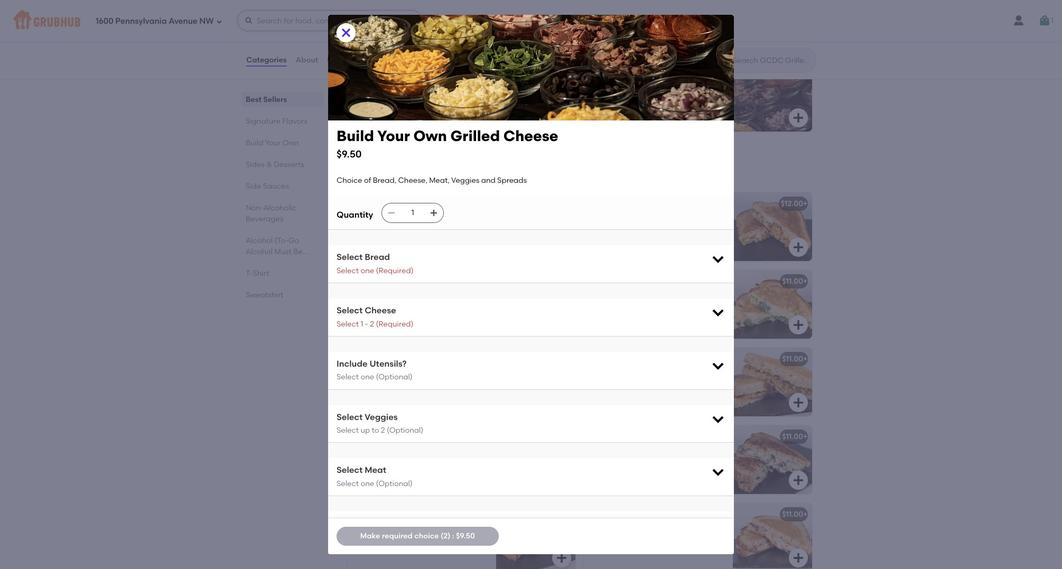 Task type: vqa. For each thing, say whether or not it's contained in the screenshot.
bottom sellers
yes



Task type: locate. For each thing, give the bounding box(es) containing it.
2 right to
[[381, 426, 385, 435]]

1 vertical spatial sellers
[[263, 95, 287, 104]]

(optional) up feta
[[387, 426, 423, 435]]

2 vertical spatial one
[[361, 479, 374, 488]]

grilled for build your own grilled cheese $9.50 +
[[648, 97, 672, 106]]

basil,
[[694, 292, 713, 301]]

$11.00 + for mozzarella cheese, spinach, basil, pesto
[[782, 277, 808, 286]]

0 horizontal spatial blue
[[381, 277, 397, 286]]

choice
[[337, 176, 362, 185]]

bacon
[[353, 225, 377, 234]]

own for build your own grilled cheese $9.50 +
[[629, 97, 646, 106]]

mac right pork,
[[397, 380, 412, 389]]

(optional) inside include utensils? select one (optional)
[[376, 373, 413, 382]]

1 vertical spatial pepper
[[640, 369, 666, 378]]

1 horizontal spatial 2
[[381, 426, 385, 435]]

crunch up remoulade
[[614, 380, 640, 389]]

signature for signature flavors
[[246, 117, 280, 126]]

0 horizontal spatial pepper
[[590, 214, 616, 223]]

jack up pico
[[618, 214, 636, 223]]

own inside build your own grilled cheese $9.50 +
[[629, 97, 646, 106]]

remoulade
[[615, 391, 656, 400]]

cheese inside build your own grilled cheese $9.50
[[503, 127, 558, 145]]

0 horizontal spatial 1
[[361, 319, 363, 328]]

cheese, inside mozzarella cheese, roasted mushrooms, spinach, truffle herb aioli
[[630, 447, 659, 456]]

1 horizontal spatial sellers
[[372, 35, 409, 49]]

0 horizontal spatial own
[[282, 138, 299, 147]]

truffle herb image
[[733, 425, 812, 494]]

blue
[[381, 277, 397, 286], [403, 292, 419, 301]]

best for best sellers
[[246, 95, 262, 104]]

-
[[365, 319, 368, 328]]

buffalo blue
[[353, 277, 397, 286]]

0 horizontal spatial $9.50
[[337, 148, 362, 160]]

build for build your own grilled cheese $9.50
[[337, 127, 374, 145]]

spinach, down roasted
[[635, 458, 667, 467]]

flavors
[[282, 117, 308, 126], [402, 156, 442, 169]]

sellers up signature flavors
[[263, 95, 287, 104]]

tomato, down meat,
[[444, 214, 473, 223]]

one inside the select bread select one (required)
[[361, 266, 374, 275]]

2 inside select cheese select 1 - 2 (required)
[[370, 319, 374, 328]]

$9.50 inside build your own grilled cheese $9.50
[[337, 148, 362, 160]]

cheese
[[674, 97, 701, 106], [503, 127, 558, 145], [609, 171, 632, 178], [365, 305, 396, 315]]

& right or
[[603, 171, 607, 178]]

0 vertical spatial pepper
[[590, 214, 616, 223]]

0 vertical spatial sauce
[[409, 313, 432, 322]]

select left bread
[[337, 252, 363, 262]]

0 vertical spatial veggies
[[451, 176, 479, 185]]

veggies up to
[[365, 412, 398, 422]]

0 horizontal spatial tomato,
[[353, 458, 383, 467]]

cheese, inside cheddar cheese, diced jalapeno, pulled pork, mac and chees, bbq sauce
[[387, 369, 417, 378]]

sauce down carrot,
[[409, 313, 432, 322]]

pepper inside cheddar and pepper jack cheese, cajun crunch (bell pepper, celery, onion) remoulade
[[640, 369, 666, 378]]

non-
[[246, 203, 263, 212]]

young american image
[[496, 192, 575, 261]]

mac inside signature flavors gcdc's famous signature flavors: available as a grilled cheese, patty melt, or mac & cheese bowl.
[[588, 171, 601, 178]]

select up buffalo blue
[[337, 266, 359, 275]]

nw
[[199, 16, 214, 26]]

select left -
[[337, 319, 359, 328]]

spreads up make
[[365, 518, 399, 529]]

buffalo down the select bread select one (required)
[[353, 277, 380, 286]]

1 horizontal spatial build
[[337, 127, 374, 145]]

0 horizontal spatial your
[[265, 138, 281, 147]]

1 vertical spatial celery,
[[689, 380, 712, 389]]

pepper up crumble,
[[590, 214, 616, 223]]

2 select from the top
[[337, 266, 359, 275]]

diced inside american cheese, diced tomato, bacon
[[421, 214, 442, 223]]

pico
[[625, 225, 641, 234]]

meat,
[[429, 176, 450, 185]]

$12.00 +
[[781, 199, 808, 208]]

jack up pepper,
[[668, 369, 686, 378]]

diced down choice of bread, cheese, meat, veggies and spreads
[[421, 214, 442, 223]]

0 horizontal spatial buffalo
[[353, 277, 380, 286]]

veggies inside select veggies select up to 2 (optional)
[[365, 412, 398, 422]]

best sellers most ordered on grubhub
[[345, 35, 437, 59]]

8 select from the top
[[337, 465, 363, 475]]

1 vertical spatial tomato,
[[353, 458, 383, 467]]

1 vertical spatial buffalo
[[452, 292, 477, 301]]

0 vertical spatial mac
[[588, 171, 601, 178]]

sellers inside tab
[[263, 95, 287, 104]]

0 vertical spatial jack
[[618, 214, 636, 223]]

1 horizontal spatial flavors
[[402, 156, 442, 169]]

spreads
[[497, 176, 527, 185], [365, 518, 399, 529]]

select bread select one (required)
[[337, 252, 414, 275]]

reviews button
[[327, 41, 357, 79]]

tomato soup cup $4.00
[[355, 97, 420, 119]]

select spreads
[[337, 518, 399, 529]]

1 (required) from the top
[[376, 266, 414, 275]]

0 vertical spatial grilled
[[648, 97, 672, 106]]

mustard
[[353, 535, 383, 544]]

2 (required) from the top
[[376, 319, 413, 328]]

1 horizontal spatial &
[[603, 171, 607, 178]]

build inside build your own grilled cheese $9.50
[[337, 127, 374, 145]]

reuben
[[353, 510, 381, 519]]

patty
[[546, 171, 562, 178]]

2 mozzarella from the top
[[590, 447, 628, 456]]

1 horizontal spatial your
[[377, 127, 410, 145]]

2 horizontal spatial $9.50
[[592, 110, 611, 119]]

best for best sellers most ordered on grubhub
[[345, 35, 369, 49]]

1 horizontal spatial $9.50
[[456, 531, 475, 540]]

american down bread,
[[378, 199, 413, 208]]

1 horizontal spatial best
[[345, 35, 369, 49]]

bbq
[[353, 354, 370, 363], [457, 380, 472, 389]]

spreads right 'a'
[[497, 176, 527, 185]]

0 vertical spatial 2
[[370, 319, 374, 328]]

select down buffalo blue
[[337, 305, 363, 315]]

grilled inside build your own grilled cheese $9.50 +
[[648, 97, 672, 106]]

best up most
[[345, 35, 369, 49]]

2 horizontal spatial build
[[592, 97, 610, 106]]

build inside build your own grilled cheese $9.50 +
[[592, 97, 610, 106]]

2 vertical spatial signature
[[397, 171, 427, 178]]

0 horizontal spatial build
[[246, 138, 263, 147]]

& right sides
[[266, 160, 272, 169]]

sweatshirt tab
[[246, 290, 320, 301]]

mozzarella up mushrooms,
[[590, 447, 628, 456]]

buffalo
[[353, 277, 380, 286], [452, 292, 477, 301]]

cheddar for pork,
[[353, 369, 386, 378]]

$9.50 inside build your own grilled cheese $9.50 +
[[592, 110, 611, 119]]

$12.00
[[781, 199, 803, 208]]

best sellers
[[246, 95, 287, 104]]

feta
[[395, 447, 411, 456]]

build inside tab
[[246, 138, 263, 147]]

$11.00 +
[[545, 277, 571, 286], [782, 277, 808, 286], [782, 354, 808, 363], [782, 432, 808, 441], [782, 510, 808, 519]]

+ for reuben image
[[566, 510, 571, 519]]

0 vertical spatial flavors
[[282, 117, 308, 126]]

signature left meat,
[[397, 171, 427, 178]]

or
[[580, 171, 586, 178]]

jalapeno,
[[441, 369, 478, 378]]

reuben image
[[496, 503, 575, 569]]

1 one from the top
[[361, 266, 374, 275]]

american
[[378, 199, 413, 208], [353, 214, 389, 223]]

own inside build your own grilled cheese $9.50
[[413, 127, 447, 145]]

cajun
[[590, 380, 612, 389]]

select down include
[[337, 373, 359, 382]]

bbq up pulled
[[353, 354, 370, 363]]

1 vertical spatial mozzarella
[[590, 447, 628, 456]]

0 vertical spatial 1
[[1051, 16, 1054, 25]]

1 vertical spatial (required)
[[376, 319, 413, 328]]

(optional) down utensils?
[[376, 373, 413, 382]]

0 vertical spatial tomato,
[[444, 214, 473, 223]]

best inside the best sellers most ordered on grubhub
[[345, 35, 369, 49]]

one inside include utensils? select one (optional)
[[361, 373, 374, 382]]

mac right or
[[588, 171, 601, 178]]

(required)
[[376, 266, 414, 275], [376, 319, 413, 328]]

tomato, inside mozzarella, feta cheese, spinach, tomato, diced red onion
[[353, 458, 383, 467]]

diced down feta
[[385, 458, 406, 467]]

blue down the select bread select one (required)
[[381, 277, 397, 286]]

cheddar inside cheddar and pepper jack cheese, cajun crunch (bell pepper, celery, onion) remoulade
[[590, 369, 622, 378]]

1 vertical spatial veggies
[[365, 412, 398, 422]]

signature up famous
[[345, 156, 399, 169]]

de
[[642, 225, 652, 234]]

bbq down jalapeno,
[[457, 380, 472, 389]]

onion
[[423, 458, 445, 467]]

diced up chees,
[[418, 369, 439, 378]]

own inside build your own tab
[[282, 138, 299, 147]]

flavors up choice of bread, cheese, meat, veggies and spreads
[[402, 156, 442, 169]]

1 vertical spatial crunch
[[614, 380, 640, 389]]

2 vertical spatial (optional)
[[376, 479, 413, 488]]

(optional) inside select veggies select up to 2 (optional)
[[387, 426, 423, 435]]

1 horizontal spatial own
[[413, 127, 447, 145]]

cheese, inside mozzarella, feta cheese, spinach, tomato, diced red onion
[[413, 447, 442, 456]]

1 horizontal spatial sauce
[[409, 313, 432, 322]]

$4.00
[[355, 110, 375, 119]]

0 vertical spatial american
[[378, 199, 413, 208]]

1 select from the top
[[337, 252, 363, 262]]

select left up
[[337, 426, 359, 435]]

best
[[345, 35, 369, 49], [246, 95, 262, 104]]

american cheese, diced tomato, bacon
[[353, 214, 473, 234]]

1 vertical spatial mac
[[397, 380, 412, 389]]

1 vertical spatial (optional)
[[387, 426, 423, 435]]

select left meat on the left bottom of the page
[[337, 465, 363, 475]]

2 vertical spatial diced
[[385, 458, 406, 467]]

your inside build your own grilled cheese $9.50 +
[[612, 97, 628, 106]]

1 vertical spatial best
[[246, 95, 262, 104]]

0 vertical spatial mozzarella
[[590, 292, 628, 301]]

mozzarella
[[590, 292, 628, 301], [590, 447, 628, 456]]

select up make
[[337, 518, 363, 529]]

1 vertical spatial one
[[361, 373, 374, 382]]

1 vertical spatial &
[[603, 171, 607, 178]]

mozzarella inside 'mozzarella cheese, spinach, basil, pesto'
[[590, 292, 628, 301]]

2 one from the top
[[361, 373, 374, 382]]

side sauces tab
[[246, 181, 320, 192]]

pepper inside pepper jack cheese, chorizo crumble, pico de gallo, avocado crema
[[590, 214, 616, 223]]

your for build your own
[[265, 138, 281, 147]]

$13.00
[[544, 510, 566, 519]]

buffalo blue image
[[496, 270, 575, 339]]

celery, right carrot,
[[432, 302, 456, 311]]

1 vertical spatial spreads
[[365, 518, 399, 529]]

1600 pennsylvania avenue nw
[[96, 16, 214, 26]]

one left pork,
[[361, 373, 374, 382]]

bowl.
[[634, 171, 650, 178]]

+ inside build your own grilled cheese $9.50 +
[[611, 110, 615, 119]]

1
[[1051, 16, 1054, 25], [361, 319, 363, 328]]

1 horizontal spatial celery,
[[689, 380, 712, 389]]

cheddar up "cajun"
[[590, 369, 622, 378]]

+ for truffle herb image at the bottom of page
[[803, 432, 808, 441]]

cheddar down buffalo blue
[[353, 292, 386, 301]]

1 horizontal spatial bbq
[[457, 380, 472, 389]]

svg image
[[1038, 14, 1051, 27], [244, 16, 253, 25], [216, 18, 222, 25], [340, 26, 352, 39], [555, 112, 568, 124], [387, 209, 396, 217], [711, 252, 725, 266], [792, 318, 805, 331], [711, 465, 725, 479]]

0 vertical spatial best
[[345, 35, 369, 49]]

grubhub
[[405, 50, 437, 59]]

veggies left as
[[451, 176, 479, 185]]

buffalo up onion), at the left
[[452, 292, 477, 301]]

pesto
[[590, 302, 610, 311]]

side sauces
[[246, 182, 289, 191]]

side
[[246, 182, 261, 191]]

crumble,
[[590, 225, 623, 234]]

build
[[592, 97, 610, 106], [337, 127, 374, 145], [246, 138, 263, 147]]

2 horizontal spatial own
[[629, 97, 646, 106]]

cheese inside signature flavors gcdc's famous signature flavors: available as a grilled cheese, patty melt, or mac & cheese bowl.
[[609, 171, 632, 178]]

0 vertical spatial signature
[[246, 117, 280, 126]]

make required choice (2) : $9.50
[[360, 531, 475, 540]]

signature for signature flavors gcdc's famous signature flavors: available as a grilled cheese, patty melt, or mac & cheese bowl.
[[345, 156, 399, 169]]

young american
[[353, 199, 413, 208]]

10 select from the top
[[337, 518, 363, 529]]

0 horizontal spatial sauce
[[353, 391, 376, 400]]

bbq image
[[496, 348, 575, 416]]

american up bacon
[[353, 214, 389, 223]]

1 vertical spatial spinach,
[[444, 447, 475, 456]]

$11.00 for cheddar and blue cheese, buffalo crunch (diced carrot, celery, onion), ranch and hot sauce
[[545, 277, 566, 286]]

0 horizontal spatial sellers
[[263, 95, 287, 104]]

0 horizontal spatial spreads
[[365, 518, 399, 529]]

0 vertical spatial spinach,
[[661, 292, 692, 301]]

green goddess
[[590, 277, 646, 286]]

svg image
[[792, 112, 805, 124], [430, 209, 438, 217], [555, 241, 568, 253], [792, 241, 805, 253], [711, 305, 725, 320], [711, 358, 725, 373], [555, 396, 568, 409], [792, 396, 805, 409], [711, 411, 725, 426], [792, 474, 805, 486], [711, 518, 725, 533], [555, 551, 568, 564], [792, 551, 805, 564]]

pizza melt
[[590, 510, 627, 519]]

up
[[361, 426, 370, 435]]

crunch up ranch
[[353, 302, 380, 311]]

grilled inside build your own grilled cheese $9.50
[[450, 127, 500, 145]]

1 vertical spatial 1
[[361, 319, 363, 328]]

pepper,
[[659, 380, 687, 389]]

gcdc's
[[345, 171, 370, 178]]

cheddar inside cheddar cheese, diced jalapeno, pulled pork, mac and chees, bbq sauce
[[353, 369, 386, 378]]

(optional)
[[376, 373, 413, 382], [387, 426, 423, 435], [376, 479, 413, 488]]

1 vertical spatial jack
[[668, 369, 686, 378]]

sides & desserts tab
[[246, 159, 320, 170]]

spinach, up the onion
[[444, 447, 475, 456]]

1 vertical spatial bbq
[[457, 380, 472, 389]]

one for bread
[[361, 266, 374, 275]]

sellers for best sellers
[[263, 95, 287, 104]]

diced inside cheddar cheese, diced jalapeno, pulled pork, mac and chees, bbq sauce
[[418, 369, 439, 378]]

0 vertical spatial sellers
[[372, 35, 409, 49]]

1 horizontal spatial crunch
[[614, 380, 640, 389]]

(required) down bread
[[376, 266, 414, 275]]

pepper up (bell
[[640, 369, 666, 378]]

1 horizontal spatial pepper
[[640, 369, 666, 378]]

celery, right pepper,
[[689, 380, 712, 389]]

0 horizontal spatial best
[[246, 95, 262, 104]]

select meat select one (optional)
[[337, 465, 413, 488]]

cheddar
[[353, 292, 386, 301], [353, 369, 386, 378], [590, 369, 622, 378]]

& inside signature flavors gcdc's famous signature flavors: available as a grilled cheese, patty melt, or mac & cheese bowl.
[[603, 171, 607, 178]]

best inside tab
[[246, 95, 262, 104]]

$11.00 for mozzarella cheese, roasted mushrooms, spinach, truffle herb aioli
[[782, 432, 803, 441]]

cheddar up pulled
[[353, 369, 386, 378]]

(required) down '(diced'
[[376, 319, 413, 328]]

flavors for signature flavors
[[282, 117, 308, 126]]

2 right -
[[370, 319, 374, 328]]

build your own grilled cheese $9.50 +
[[592, 97, 701, 119]]

tab
[[246, 235, 320, 257]]

+ for buffalo blue image
[[566, 277, 571, 286]]

2
[[370, 319, 374, 328], [381, 426, 385, 435]]

your for build your own grilled cheese $9.50 +
[[612, 97, 628, 106]]

best up signature flavors
[[246, 95, 262, 104]]

main navigation navigation
[[0, 0, 1062, 41]]

mac
[[588, 171, 601, 178], [397, 380, 412, 389]]

0 horizontal spatial bbq
[[353, 354, 370, 363]]

spinach, inside mozzarella cheese, roasted mushrooms, spinach, truffle herb aioli
[[635, 458, 667, 467]]

7 select from the top
[[337, 426, 359, 435]]

one up buffalo blue
[[361, 266, 374, 275]]

best sellers tab
[[246, 94, 320, 105]]

signature inside "tab"
[[246, 117, 280, 126]]

1 vertical spatial american
[[353, 214, 389, 223]]

diced for jalapeno,
[[418, 369, 439, 378]]

$11.00 for mozzarella cheese, spinach, basil, pesto
[[782, 277, 803, 286]]

(optional) down meat on the left bottom of the page
[[376, 479, 413, 488]]

0 vertical spatial one
[[361, 266, 374, 275]]

1 vertical spatial $9.50
[[337, 148, 362, 160]]

+
[[611, 110, 615, 119], [803, 199, 808, 208], [566, 277, 571, 286], [803, 277, 808, 286], [803, 354, 808, 363], [803, 432, 808, 441], [566, 510, 571, 519], [803, 510, 808, 519]]

$9.50 for build your own grilled cheese $9.50
[[337, 148, 362, 160]]

0 vertical spatial crunch
[[353, 302, 380, 311]]

1 horizontal spatial mac
[[588, 171, 601, 178]]

1 horizontal spatial jack
[[668, 369, 686, 378]]

mac inside cheddar cheese, diced jalapeno, pulled pork, mac and chees, bbq sauce
[[397, 380, 412, 389]]

select up up
[[337, 412, 363, 422]]

flavors down best sellers tab
[[282, 117, 308, 126]]

0 vertical spatial $9.50
[[592, 110, 611, 119]]

flavors inside signature flavors gcdc's famous signature flavors: available as a grilled cheese, patty melt, or mac & cheese bowl.
[[402, 156, 442, 169]]

and up remoulade
[[624, 369, 638, 378]]

mediterranean image
[[496, 425, 575, 494]]

1 vertical spatial flavors
[[402, 156, 442, 169]]

0 vertical spatial celery,
[[432, 302, 456, 311]]

1600
[[96, 16, 113, 26]]

one inside select meat select one (optional)
[[361, 479, 374, 488]]

5 select from the top
[[337, 373, 359, 382]]

tomato, down mozzarella,
[[353, 458, 383, 467]]

your inside build your own grilled cheese $9.50
[[377, 127, 410, 145]]

0 horizontal spatial crunch
[[353, 302, 380, 311]]

1 horizontal spatial blue
[[403, 292, 419, 301]]

$13.00 +
[[544, 510, 571, 519]]

1 vertical spatial diced
[[418, 369, 439, 378]]

tomato, inside american cheese, diced tomato, bacon
[[444, 214, 473, 223]]

0 vertical spatial (required)
[[376, 266, 414, 275]]

your inside tab
[[265, 138, 281, 147]]

and right flavors: on the left top
[[481, 176, 495, 185]]

2 for veggies
[[381, 426, 385, 435]]

and left chees,
[[414, 380, 428, 389]]

Input item quantity number field
[[401, 204, 424, 223]]

1 vertical spatial sauce
[[353, 391, 376, 400]]

goddess
[[614, 277, 646, 286]]

0 horizontal spatial 2
[[370, 319, 374, 328]]

1 mozzarella from the top
[[590, 292, 628, 301]]

2 vertical spatial grilled
[[497, 171, 518, 178]]

cheddar inside cheddar and blue cheese, buffalo crunch (diced carrot, celery, onion), ranch and hot sauce
[[353, 292, 386, 301]]

mozzarella inside mozzarella cheese, roasted mushrooms, spinach, truffle herb aioli
[[590, 447, 628, 456]]

1 horizontal spatial 1
[[1051, 16, 1054, 25]]

crunch
[[353, 302, 380, 311], [614, 380, 640, 389]]

one down meat on the left bottom of the page
[[361, 479, 374, 488]]

signature down best sellers
[[246, 117, 280, 126]]

2 inside select veggies select up to 2 (optional)
[[381, 426, 385, 435]]

1 horizontal spatial tomato,
[[444, 214, 473, 223]]

jack inside cheddar and pepper jack cheese, cajun crunch (bell pepper, celery, onion) remoulade
[[668, 369, 686, 378]]

0 vertical spatial spreads
[[497, 176, 527, 185]]

sellers up on
[[372, 35, 409, 49]]

0 horizontal spatial jack
[[618, 214, 636, 223]]

blue up carrot,
[[403, 292, 419, 301]]

0 vertical spatial (optional)
[[376, 373, 413, 382]]

1 vertical spatial grilled
[[450, 127, 500, 145]]

0 horizontal spatial flavors
[[282, 117, 308, 126]]

sellers inside the best sellers most ordered on grubhub
[[372, 35, 409, 49]]

cheddar for crunch
[[353, 292, 386, 301]]

select up reuben
[[337, 479, 359, 488]]

diced for tomato,
[[421, 214, 442, 223]]

3 one from the top
[[361, 479, 374, 488]]

veggies
[[451, 176, 479, 185], [365, 412, 398, 422]]

(optional) inside select meat select one (optional)
[[376, 479, 413, 488]]

crunch inside cheddar and blue cheese, buffalo crunch (diced carrot, celery, onion), ranch and hot sauce
[[353, 302, 380, 311]]

green goddess image
[[733, 270, 812, 339]]

1 vertical spatial blue
[[403, 292, 419, 301]]

signature
[[246, 117, 280, 126], [345, 156, 399, 169], [397, 171, 427, 178]]

mozzarella for pesto
[[590, 292, 628, 301]]

spinach, left basil,
[[661, 292, 692, 301]]

sauce down pulled
[[353, 391, 376, 400]]

0 vertical spatial diced
[[421, 214, 442, 223]]

mediterranean
[[353, 432, 408, 441]]

jack
[[618, 214, 636, 223], [668, 369, 686, 378]]

0 horizontal spatial mac
[[397, 380, 412, 389]]

choice of bread, cheese, meat, veggies and spreads
[[337, 176, 527, 185]]

mozzarella up pesto
[[590, 292, 628, 301]]

flavors inside "tab"
[[282, 117, 308, 126]]



Task type: describe. For each thing, give the bounding box(es) containing it.
to
[[372, 426, 379, 435]]

mozzarella cheese, roasted mushrooms, spinach, truffle herb aioli
[[590, 447, 710, 477]]

cheese, inside 'mozzarella cheese, spinach, basil, pesto'
[[630, 292, 659, 301]]

cheese, inside american cheese, diced tomato, bacon
[[390, 214, 420, 223]]

bread
[[365, 252, 390, 262]]

select inside include utensils? select one (optional)
[[337, 373, 359, 382]]

t-shirt tab
[[246, 268, 320, 279]]

chees,
[[430, 380, 455, 389]]

blue inside cheddar and blue cheese, buffalo crunch (diced carrot, celery, onion), ranch and hot sauce
[[403, 292, 419, 301]]

red
[[407, 458, 422, 467]]

grilled inside signature flavors gcdc's famous signature flavors: available as a grilled cheese, patty melt, or mac & cheese bowl.
[[497, 171, 518, 178]]

3 select from the top
[[337, 305, 363, 315]]

& inside "tab"
[[266, 160, 272, 169]]

search icon image
[[716, 54, 729, 67]]

categories button
[[246, 41, 287, 79]]

own for build your own grilled cheese $9.50
[[413, 127, 447, 145]]

Search GCDC Grilled Cheese Bar search field
[[732, 55, 813, 66]]

grilled for build your own grilled cheese $9.50
[[450, 127, 500, 145]]

(2)
[[441, 531, 450, 540]]

1 inside select cheese select 1 - 2 (required)
[[361, 319, 363, 328]]

+ for the pizza melt image
[[803, 510, 808, 519]]

build for build your own
[[246, 138, 263, 147]]

pulled
[[353, 380, 375, 389]]

sides
[[246, 160, 265, 169]]

cheese, inside signature flavors gcdc's famous signature flavors: available as a grilled cheese, patty melt, or mac & cheese bowl.
[[519, 171, 544, 178]]

on
[[394, 50, 404, 59]]

flavors:
[[428, 171, 452, 178]]

soup
[[385, 97, 403, 106]]

(diced
[[382, 302, 405, 311]]

select veggies select up to 2 (optional)
[[337, 412, 423, 435]]

flavors for signature flavors gcdc's famous signature flavors: available as a grilled cheese, patty melt, or mac & cheese bowl.
[[402, 156, 442, 169]]

sweatshirt
[[246, 291, 283, 300]]

cheddar and pepper jack cheese, cajun crunch (bell pepper, celery, onion) remoulade
[[590, 369, 717, 400]]

cheese, inside pepper jack cheese, chorizo crumble, pico de gallo, avocado crema
[[637, 214, 667, 223]]

+ for southwest image
[[803, 199, 808, 208]]

swiss cheese, pastrami, sauekraut, mustard
[[353, 525, 480, 544]]

2 for cheese
[[370, 319, 374, 328]]

own for build your own
[[282, 138, 299, 147]]

sellers for best sellers most ordered on grubhub
[[372, 35, 409, 49]]

1 horizontal spatial veggies
[[451, 176, 479, 185]]

about
[[296, 55, 318, 64]]

+ for "green goddess" image
[[803, 277, 808, 286]]

signature flavors tab
[[246, 116, 320, 127]]

4 select from the top
[[337, 319, 359, 328]]

reviews
[[327, 55, 357, 64]]

signature flavors gcdc's famous signature flavors: available as a grilled cheese, patty melt, or mac & cheese bowl.
[[345, 156, 650, 178]]

meat
[[365, 465, 386, 475]]

most
[[345, 50, 362, 59]]

cheese inside select cheese select 1 - 2 (required)
[[365, 305, 396, 315]]

non-alcoholic beverages tab
[[246, 202, 320, 225]]

make
[[360, 531, 380, 540]]

and inside cheddar cheese, diced jalapeno, pulled pork, mac and chees, bbq sauce
[[414, 380, 428, 389]]

$11.00 for cheddar and pepper jack cheese, cajun crunch (bell pepper, celery, onion) remoulade
[[782, 354, 803, 363]]

spinach, inside mozzarella, feta cheese, spinach, tomato, diced red onion
[[444, 447, 475, 456]]

mozzarella for spinach,
[[590, 447, 628, 456]]

of
[[364, 176, 371, 185]]

truffle
[[668, 458, 690, 467]]

t-shirt
[[246, 269, 269, 278]]

one for utensils?
[[361, 373, 374, 382]]

avenue
[[169, 16, 197, 26]]

pizza melt image
[[733, 503, 812, 569]]

pastrami,
[[405, 525, 439, 534]]

diced inside mozzarella, feta cheese, spinach, tomato, diced red onion
[[385, 458, 406, 467]]

pepper jack cheese, chorizo crumble, pico de gallo, avocado crema
[[590, 214, 709, 244]]

(optional) for include utensils?
[[376, 373, 413, 382]]

pork,
[[377, 380, 395, 389]]

one for meat
[[361, 479, 374, 488]]

(required) inside the select bread select one (required)
[[376, 266, 414, 275]]

t-
[[246, 269, 253, 278]]

mozzarella cheese, spinach, basil, pesto
[[590, 292, 713, 311]]

spinach, inside 'mozzarella cheese, spinach, basil, pesto'
[[661, 292, 692, 301]]

desserts
[[274, 160, 304, 169]]

as
[[483, 171, 490, 178]]

cheddar cheese, diced jalapeno, pulled pork, mac and chees, bbq sauce
[[353, 369, 478, 400]]

non-alcoholic beverages
[[246, 203, 297, 224]]

available
[[453, 171, 482, 178]]

ranch
[[353, 313, 377, 322]]

swiss
[[353, 525, 373, 534]]

(required) inside select cheese select 1 - 2 (required)
[[376, 319, 413, 328]]

avocado
[[677, 225, 709, 234]]

6 select from the top
[[337, 412, 363, 422]]

pennsylvania
[[115, 16, 167, 26]]

herb
[[692, 458, 710, 467]]

bbq inside cheddar cheese, diced jalapeno, pulled pork, mac and chees, bbq sauce
[[457, 380, 472, 389]]

crunch inside cheddar and pepper jack cheese, cajun crunch (bell pepper, celery, onion) remoulade
[[614, 380, 640, 389]]

onion),
[[457, 302, 482, 311]]

sauekraut,
[[441, 525, 480, 534]]

beverages
[[246, 215, 283, 224]]

melt
[[611, 510, 627, 519]]

9 select from the top
[[337, 479, 359, 488]]

hot
[[394, 313, 407, 322]]

alcoholic
[[263, 203, 297, 212]]

build your own
[[246, 138, 299, 147]]

cheese, inside "swiss cheese, pastrami, sauekraut, mustard"
[[374, 525, 403, 534]]

signature flavors
[[246, 117, 308, 126]]

0 vertical spatial bbq
[[353, 354, 370, 363]]

and down '(diced'
[[378, 313, 393, 322]]

carrot,
[[407, 302, 431, 311]]

tomato
[[355, 97, 383, 106]]

pizza
[[590, 510, 609, 519]]

cheese, inside cheddar and blue cheese, buffalo crunch (diced carrot, celery, onion), ranch and hot sauce
[[421, 292, 450, 301]]

sauce inside cheddar and blue cheese, buffalo crunch (diced carrot, celery, onion), ranch and hot sauce
[[409, 313, 432, 322]]

celery, inside cheddar and blue cheese, buffalo crunch (diced carrot, celery, onion), ranch and hot sauce
[[432, 302, 456, 311]]

ordered
[[364, 50, 393, 59]]

buffalo inside cheddar and blue cheese, buffalo crunch (diced carrot, celery, onion), ranch and hot sauce
[[452, 292, 477, 301]]

sauces
[[263, 182, 289, 191]]

choice
[[414, 531, 439, 540]]

cheddar and blue cheese, buffalo crunch (diced carrot, celery, onion), ranch and hot sauce
[[353, 292, 482, 322]]

mushrooms,
[[590, 458, 633, 467]]

1 button
[[1038, 11, 1054, 30]]

0 vertical spatial buffalo
[[353, 277, 380, 286]]

$11.00 + for mozzarella cheese, roasted mushrooms, spinach, truffle herb aioli
[[782, 432, 808, 441]]

$9.50 for make required choice (2) : $9.50
[[456, 531, 475, 540]]

build for build your own grilled cheese $9.50 +
[[592, 97, 610, 106]]

:
[[452, 531, 454, 540]]

melt,
[[563, 171, 578, 178]]

a
[[492, 171, 496, 178]]

cheddar for cajun
[[590, 369, 622, 378]]

1 inside 1 button
[[1051, 16, 1054, 25]]

categories
[[246, 55, 287, 64]]

your for build your own grilled cheese $9.50
[[377, 127, 410, 145]]

and inside cheddar and pepper jack cheese, cajun crunch (bell pepper, celery, onion) remoulade
[[624, 369, 638, 378]]

mozzarella,
[[353, 447, 393, 456]]

(optional) for select meat
[[376, 479, 413, 488]]

jack inside pepper jack cheese, chorizo crumble, pico de gallo, avocado crema
[[618, 214, 636, 223]]

+ for cajun image
[[803, 354, 808, 363]]

american inside american cheese, diced tomato, bacon
[[353, 214, 389, 223]]

cheese, inside cheddar and pepper jack cheese, cajun crunch (bell pepper, celery, onion) remoulade
[[687, 369, 717, 378]]

chorizo
[[668, 214, 696, 223]]

famous
[[371, 171, 396, 178]]

crema
[[590, 235, 615, 244]]

$11.00 + for cheddar and blue cheese, buffalo crunch (diced carrot, celery, onion), ranch and hot sauce
[[545, 277, 571, 286]]

young
[[353, 199, 376, 208]]

cheese inside build your own grilled cheese $9.50 +
[[674, 97, 701, 106]]

$9.50 for build your own grilled cheese $9.50 +
[[592, 110, 611, 119]]

and up '(diced'
[[387, 292, 402, 301]]

sauce inside cheddar cheese, diced jalapeno, pulled pork, mac and chees, bbq sauce
[[353, 391, 376, 400]]

build your own tab
[[246, 137, 320, 148]]

svg image inside 1 button
[[1038, 14, 1051, 27]]

shirt
[[253, 269, 269, 278]]

include utensils? select one (optional)
[[337, 359, 413, 382]]

southwest image
[[733, 192, 812, 261]]

$11.00 + for cheddar and pepper jack cheese, cajun crunch (bell pepper, celery, onion) remoulade
[[782, 354, 808, 363]]

1 horizontal spatial spreads
[[497, 176, 527, 185]]

bread,
[[373, 176, 396, 185]]

cajun image
[[733, 348, 812, 416]]

roasted
[[661, 447, 691, 456]]

celery, inside cheddar and pepper jack cheese, cajun crunch (bell pepper, celery, onion) remoulade
[[689, 380, 712, 389]]

0 vertical spatial blue
[[381, 277, 397, 286]]

aioli
[[590, 468, 605, 477]]

cup
[[405, 97, 420, 106]]



